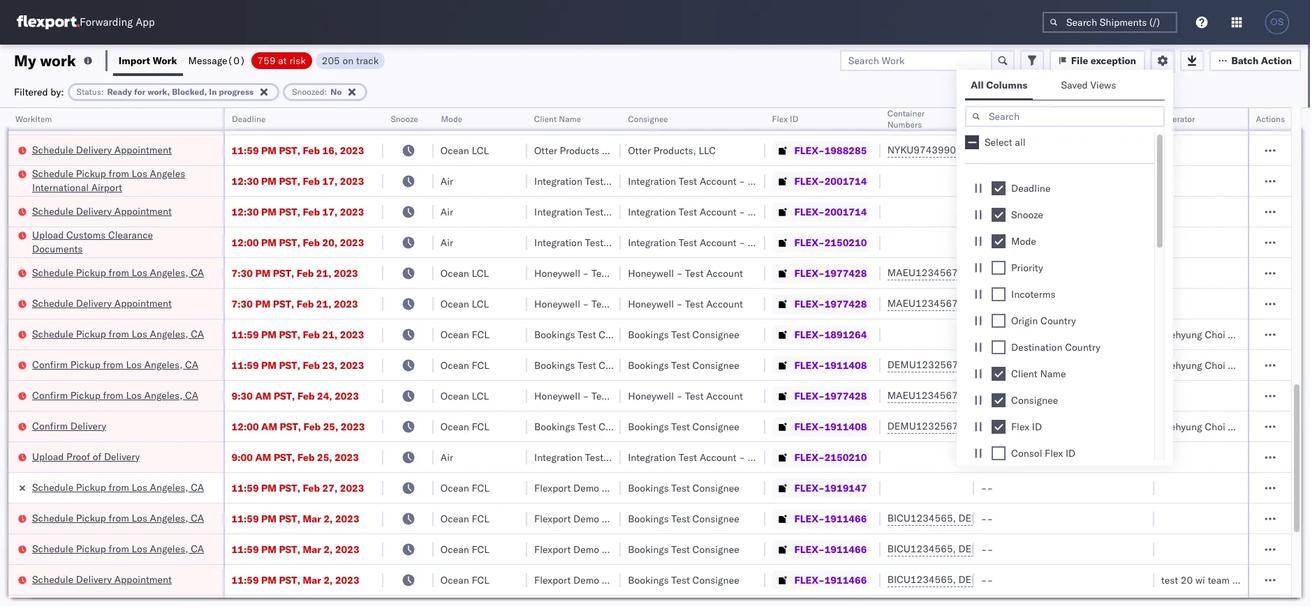 Task type: locate. For each thing, give the bounding box(es) containing it.
7:30 down 12:00 pm pst, feb 20, 2023
[[232, 267, 253, 280]]

integration test account - western digital for schedule delivery appointment
[[628, 206, 816, 218]]

flex-1977428 for schedule delivery appointment
[[794, 298, 867, 310]]

message (0)
[[188, 54, 246, 67]]

pm for third schedule pickup from los angeles, ca button from the bottom
[[261, 329, 277, 341]]

11 flex- from the top
[[794, 421, 824, 433]]

1 vertical spatial name
[[1040, 368, 1066, 380]]

3 flexport demo consignee from the top
[[534, 544, 649, 556]]

demo123 up consol
[[981, 421, 1028, 433]]

snooze up the "priority"
[[1011, 209, 1043, 221]]

pickup inside schedule pickup from los angeles international airport
[[76, 167, 106, 180]]

2 11:59 from the top
[[232, 144, 259, 157]]

country for origin country
[[1040, 315, 1076, 327]]

1 vertical spatial 12:00
[[232, 421, 259, 433]]

1 vertical spatial mawb1234
[[981, 206, 1036, 218]]

0 vertical spatial flex-1911466
[[794, 513, 867, 525]]

0 vertical spatial flex-1911408
[[794, 359, 867, 372]]

0 vertical spatial 11:59 pm pst, feb 16, 2023
[[232, 113, 364, 126]]

llc for schedule delivery appointment
[[699, 144, 716, 157]]

numbers inside container numbers
[[887, 119, 922, 130]]

2 western from the top
[[748, 206, 784, 218]]

12:00
[[232, 236, 259, 249], [232, 421, 259, 433]]

otter
[[534, 113, 557, 126], [628, 113, 651, 126], [534, 144, 557, 157], [628, 144, 651, 157]]

1988285 for schedule pickup from los angeles, ca
[[824, 113, 867, 126]]

0 vertical spatial demo123
[[981, 359, 1028, 372]]

21, up the "11:59 pm pst, feb 21, 2023"
[[316, 298, 331, 310]]

(0)
[[227, 54, 246, 67]]

id
[[790, 114, 798, 124], [1032, 421, 1042, 433], [1066, 447, 1075, 460]]

flex-2150210
[[794, 236, 867, 249], [794, 451, 867, 464]]

1 vertical spatial flex-2150210
[[794, 451, 867, 464]]

mawb1234 down the select all
[[981, 175, 1036, 187]]

forwarding app link
[[17, 15, 155, 29]]

products,
[[653, 113, 696, 126], [653, 144, 696, 157]]

import
[[119, 54, 150, 67]]

6 resize handle column header from the left
[[748, 108, 765, 607]]

0 vertical spatial mawb1234
[[981, 175, 1036, 187]]

pickup for schedule pickup from los angeles international airport button at the left
[[76, 167, 106, 180]]

flxt00001977428a down the destination
[[981, 390, 1077, 403]]

1 vertical spatial products,
[[653, 144, 696, 157]]

select all
[[985, 136, 1026, 149]]

1 vertical spatial id
[[1032, 421, 1042, 433]]

3 confirm from the top
[[32, 420, 68, 433]]

1 horizontal spatial numbers
[[1032, 114, 1066, 124]]

1 vertical spatial integration test account - western digital
[[628, 206, 816, 218]]

2 confirm pickup from los angeles, ca link from the top
[[32, 389, 198, 403]]

11:59 pm pst, mar 2, 2023
[[232, 513, 359, 525], [232, 544, 359, 556], [232, 574, 359, 587]]

3 maeu1234567 from the top
[[887, 390, 958, 402]]

2, for first schedule pickup from los angeles, ca button from the bottom of the page
[[324, 544, 333, 556]]

1 vertical spatial bicu1234565, demu1232567
[[887, 543, 1030, 556]]

0 vertical spatial 21,
[[316, 267, 331, 280]]

16, down no
[[322, 113, 337, 126]]

schedule inside schedule pickup from los angeles international airport
[[32, 167, 73, 180]]

upload customs clearance documents button
[[32, 228, 205, 257]]

6 flex- from the top
[[794, 267, 824, 280]]

25, down 24,
[[323, 421, 338, 433]]

1 vertical spatial 17,
[[322, 206, 337, 218]]

air for schedule pickup from los angeles international airport
[[441, 175, 453, 187]]

1 vertical spatial confirm pickup from los angeles, ca link
[[32, 389, 198, 403]]

pickup for second schedule pickup from los angeles, ca button from the top
[[76, 266, 106, 279]]

21, up 23, on the left
[[322, 329, 337, 341]]

western for schedule pickup from los angeles international airport
[[748, 175, 784, 187]]

1 nyku9743990 from the top
[[887, 113, 956, 126]]

25, for 9:00 am pst, feb 25, 2023
[[317, 451, 332, 464]]

2 otter products, llc from the top
[[628, 144, 716, 157]]

pickup for confirm pickup from los angeles, ca button associated with 11:59 pm pst, feb 23, 2023
[[70, 359, 100, 371]]

for
[[134, 86, 145, 97]]

11 resize handle column header from the left
[[1274, 108, 1291, 607]]

integration test account - western digital
[[628, 175, 816, 187], [628, 206, 816, 218]]

1 otter products, llc from the top
[[628, 113, 716, 126]]

flxt00001977428a up incoterms
[[981, 267, 1077, 280]]

0 vertical spatial 1988285
[[824, 113, 867, 126]]

schedule pickup from los angeles, ca button
[[32, 112, 204, 127], [32, 266, 204, 281], [32, 327, 204, 343], [32, 512, 204, 527], [32, 542, 204, 558]]

1 2150210 from the top
[[824, 236, 867, 249]]

2 11:59 pm pst, mar 2, 2023 from the top
[[232, 544, 359, 556]]

schedule delivery appointment
[[32, 144, 172, 156], [32, 205, 172, 218], [32, 297, 172, 310], [32, 574, 172, 586]]

1 schedule pickup from los angeles, ca link from the top
[[32, 112, 204, 126]]

0 vertical spatial 12:30 pm pst, feb 17, 2023
[[232, 175, 364, 187]]

flex-2150210 button
[[772, 233, 870, 252], [772, 233, 870, 252], [772, 448, 870, 468], [772, 448, 870, 468]]

appointment for 12:30 pm pst, feb 17, 2023
[[114, 205, 172, 218]]

pickup for first schedule pickup from los angeles, ca button from the bottom of the page
[[76, 543, 106, 556]]

0 vertical spatial digital
[[787, 175, 816, 187]]

0 vertical spatial 11:59 pm pst, mar 2, 2023
[[232, 513, 359, 525]]

nyku9743990 down search work text field
[[887, 113, 956, 126]]

app
[[136, 16, 155, 29]]

1988285
[[824, 113, 867, 126], [824, 144, 867, 157]]

15 flex- from the top
[[794, 544, 824, 556]]

bookings
[[534, 329, 575, 341], [628, 329, 669, 341], [534, 359, 575, 372], [628, 359, 669, 372], [534, 421, 575, 433], [628, 421, 669, 433], [628, 482, 669, 495], [628, 513, 669, 525], [628, 544, 669, 556], [628, 574, 669, 587]]

2 air from the top
[[441, 206, 453, 218]]

0 vertical spatial bicu1234565, demu1232567
[[887, 513, 1030, 525]]

1 vertical spatial flex-1911466
[[794, 544, 867, 556]]

pst,
[[279, 113, 300, 126], [279, 144, 300, 157], [279, 175, 300, 187], [279, 206, 300, 218], [279, 236, 300, 249], [273, 267, 294, 280], [273, 298, 294, 310], [279, 329, 300, 341], [279, 359, 300, 372], [274, 390, 295, 403], [280, 421, 301, 433], [274, 451, 295, 464], [279, 482, 300, 495], [279, 513, 300, 525], [279, 544, 300, 556], [279, 574, 300, 587]]

forwarding app
[[80, 16, 155, 29]]

1 fcl from the top
[[472, 329, 489, 341]]

snoozed
[[292, 86, 324, 97]]

flex id button
[[765, 111, 866, 125]]

1 vertical spatial flex-1988285
[[794, 144, 867, 157]]

upload inside upload customs clearance documents
[[32, 229, 64, 241]]

1911408 for 12:00 am pst, feb 25, 2023
[[824, 421, 867, 433]]

2 vertical spatial id
[[1066, 447, 1075, 460]]

1 vertical spatial 7:30 pm pst, feb 21, 2023
[[232, 298, 358, 310]]

2 appointment from the top
[[114, 205, 172, 218]]

: left ready
[[101, 86, 104, 97]]

schedule delivery appointment for 11:59 pm pst, mar 2, 2023
[[32, 574, 172, 586]]

0 horizontal spatial deadline
[[232, 114, 265, 124]]

4 ocean fcl from the top
[[441, 482, 489, 495]]

1911466 for fourth schedule pickup from los angeles, ca button
[[824, 513, 867, 525]]

0 vertical spatial deadline
[[232, 114, 265, 124]]

products for schedule delivery appointment
[[560, 144, 599, 157]]

1 12:00 from the top
[[232, 236, 259, 249]]

upload customs clearance documents link
[[32, 228, 205, 256]]

by:
[[50, 86, 64, 98]]

7:30 pm pst, feb 21, 2023 up the "11:59 pm pst, feb 21, 2023"
[[232, 298, 358, 310]]

9 ocean from the top
[[441, 482, 469, 495]]

25,
[[323, 421, 338, 433], [317, 451, 332, 464]]

2 mawb1234 from the top
[[981, 206, 1036, 218]]

11:59 for third schedule pickup from los angeles, ca button from the bottom
[[232, 329, 259, 341]]

account
[[632, 113, 668, 126], [632, 144, 668, 157], [700, 175, 736, 187], [700, 206, 736, 218], [606, 236, 643, 249], [700, 236, 736, 249], [612, 267, 649, 280], [706, 267, 743, 280], [612, 298, 649, 310], [706, 298, 743, 310], [612, 390, 649, 403], [706, 390, 743, 403], [606, 451, 643, 464], [700, 451, 736, 464]]

delivery for 'schedule delivery appointment' link associated with 11:59 pm pst, mar 2, 2023
[[76, 574, 112, 586]]

2 confirm pickup from los angeles, ca from the top
[[32, 389, 198, 402]]

international
[[32, 181, 89, 194]]

3 schedule from the top
[[32, 167, 73, 180]]

progress
[[219, 86, 254, 97]]

country
[[1040, 315, 1076, 327], [1065, 341, 1100, 354]]

0 horizontal spatial mode
[[441, 114, 462, 124]]

1 vertical spatial 11:59 pm pst, mar 2, 2023
[[232, 544, 359, 556]]

2 vertical spatial am
[[255, 451, 271, 464]]

demu1232567
[[887, 359, 958, 371], [887, 420, 958, 433], [958, 513, 1030, 525], [958, 543, 1030, 556], [958, 574, 1030, 587]]

1 vertical spatial digital
[[787, 206, 816, 218]]

confirm inside button
[[32, 420, 68, 433]]

2001714 for schedule delivery appointment
[[824, 206, 867, 218]]

am right the 9:30
[[255, 390, 271, 403]]

1 horizontal spatial name
[[1040, 368, 1066, 380]]

resize handle column header for container numbers
[[957, 108, 974, 607]]

5 resize handle column header from the left
[[604, 108, 621, 607]]

11:59 for 11:59 pm pst, feb 16, 2023 "schedule delivery appointment" "button"
[[232, 144, 259, 157]]

2 vertical spatial 11:59 pm pst, mar 2, 2023
[[232, 574, 359, 587]]

0 vertical spatial 1911408
[[824, 359, 867, 372]]

1 vertical spatial 1911466
[[824, 544, 867, 556]]

1 otter products - test account from the top
[[534, 113, 668, 126]]

0 vertical spatial llc
[[699, 113, 716, 126]]

1 llc from the top
[[699, 113, 716, 126]]

3 flex-1977428 from the top
[[794, 390, 867, 403]]

honeywell
[[534, 267, 580, 280], [628, 267, 674, 280], [534, 298, 580, 310], [628, 298, 674, 310], [534, 390, 580, 403], [628, 390, 674, 403]]

21, down the '20,'
[[316, 267, 331, 280]]

0 vertical spatial confirm
[[32, 359, 68, 371]]

1 11:59 pm pst, mar 2, 2023 from the top
[[232, 513, 359, 525]]

upload left proof
[[32, 451, 64, 463]]

country right the destination
[[1065, 341, 1100, 354]]

2 11:59 pm pst, feb 16, 2023 from the top
[[232, 144, 364, 157]]

1 vertical spatial upload
[[32, 451, 64, 463]]

9:00
[[232, 451, 253, 464]]

2 vertical spatial 21,
[[322, 329, 337, 341]]

1 vertical spatial 1988285
[[824, 144, 867, 157]]

11:59 pm pst, feb 27, 2023
[[232, 482, 364, 495]]

ocean lcl
[[441, 113, 489, 126], [441, 144, 489, 157], [441, 267, 489, 280], [441, 298, 489, 310], [441, 390, 489, 403]]

2 resize handle column header from the left
[[366, 108, 383, 607]]

1911408 up 1919147
[[824, 421, 867, 433]]

0 horizontal spatial flex id
[[772, 114, 798, 124]]

ca for second schedule pickup from los angeles, ca button from the top
[[191, 266, 204, 279]]

2 2001714 from the top
[[824, 206, 867, 218]]

6 schedule pickup from los angeles, ca link from the top
[[32, 542, 204, 556]]

confirm delivery button
[[32, 419, 106, 435]]

1 horizontal spatial deadline
[[1011, 182, 1051, 195]]

schedule pickup from los angeles, ca link for second schedule pickup from los angeles, ca button from the top
[[32, 266, 204, 280]]

2 017482927423 from the top
[[981, 451, 1054, 464]]

3 schedule pickup from los angeles, ca from the top
[[32, 328, 204, 340]]

1 appointment from the top
[[114, 144, 172, 156]]

1 vertical spatial maeu1234567
[[887, 297, 958, 310]]

16, down deadline button
[[322, 144, 337, 157]]

1 vertical spatial 017482927423
[[981, 451, 1054, 464]]

flex-1891264
[[794, 329, 867, 341]]

1 vertical spatial deadline
[[1011, 182, 1051, 195]]

3 schedule delivery appointment from the top
[[32, 297, 172, 310]]

1 1988285 from the top
[[824, 113, 867, 126]]

5 11:59 from the top
[[232, 482, 259, 495]]

1 vertical spatial demo123
[[981, 421, 1028, 433]]

flex-1911466
[[794, 513, 867, 525], [794, 544, 867, 556], [794, 574, 867, 587]]

2 products, from the top
[[653, 144, 696, 157]]

0 vertical spatial confirm pickup from los angeles, ca
[[32, 359, 198, 371]]

delivery for 'schedule delivery appointment' link corresponding to 12:30 pm pst, feb 17, 2023
[[76, 205, 112, 218]]

0 vertical spatial client name
[[534, 114, 581, 124]]

demo123 for 12:00 am pst, feb 25, 2023
[[981, 421, 1028, 433]]

1 vertical spatial confirm pickup from los angeles, ca
[[32, 389, 198, 402]]

1 flex-2150210 from the top
[[794, 236, 867, 249]]

pickup for 1st schedule pickup from los angeles, ca button
[[76, 113, 106, 125]]

1 confirm from the top
[[32, 359, 68, 371]]

flexport demo consignee for fourth schedule pickup from los angeles, ca button
[[534, 513, 649, 525]]

11 ocean from the top
[[441, 544, 469, 556]]

flex-1911466 for "schedule delivery appointment" "button" related to 11:59 pm pst, mar 2, 2023
[[794, 574, 867, 587]]

flex-2001714 for schedule delivery appointment
[[794, 206, 867, 218]]

flxt00001977428a for schedule delivery appointment
[[981, 298, 1077, 310]]

0 vertical spatial id
[[790, 114, 798, 124]]

1 schedule delivery appointment button from the top
[[32, 143, 172, 158]]

am for 9:30
[[255, 390, 271, 403]]

1 vertical spatial llc
[[699, 144, 716, 157]]

1911408 down 1891264
[[824, 359, 867, 372]]

5 lcl from the top
[[472, 390, 489, 403]]

: left no
[[324, 86, 327, 97]]

0 vertical spatial flex-1977428
[[794, 267, 867, 280]]

ocean
[[441, 113, 469, 126], [441, 144, 469, 157], [441, 267, 469, 280], [441, 298, 469, 310], [441, 329, 469, 341], [441, 359, 469, 372], [441, 390, 469, 403], [441, 421, 469, 433], [441, 482, 469, 495], [441, 513, 469, 525], [441, 544, 469, 556], [441, 574, 469, 587]]

mawb1234 up the "priority"
[[981, 206, 1036, 218]]

llc
[[699, 113, 716, 126], [699, 144, 716, 157]]

25, up 27,
[[317, 451, 332, 464]]

7:30 pm pst, feb 21, 2023 down 12:00 pm pst, feb 20, 2023
[[232, 267, 358, 280]]

0 vertical spatial am
[[255, 390, 271, 403]]

western for schedule delivery appointment
[[748, 206, 784, 218]]

flex-1911408 down flex-1891264
[[794, 359, 867, 372]]

flex-1919147
[[794, 482, 867, 495]]

0 vertical spatial upload
[[32, 229, 64, 241]]

deadline down "all"
[[1011, 182, 1051, 195]]

otter products, llc for schedule delivery appointment
[[628, 144, 716, 157]]

1 horizontal spatial flex id
[[1011, 421, 1042, 433]]

flex-2150210 for 12:00 pm pst, feb 20, 2023
[[794, 236, 867, 249]]

2 vertical spatial bicu1234565,
[[887, 574, 956, 587]]

0 horizontal spatial flex
[[772, 114, 788, 124]]

11:59 for fourth schedule pickup from los angeles, ca button
[[232, 513, 259, 525]]

6 11:59 from the top
[[232, 513, 259, 525]]

2023
[[340, 113, 364, 126], [340, 144, 364, 157], [340, 175, 364, 187], [340, 206, 364, 218], [340, 236, 364, 249], [334, 267, 358, 280], [334, 298, 358, 310], [340, 329, 364, 341], [340, 359, 364, 372], [335, 390, 359, 403], [341, 421, 365, 433], [335, 451, 359, 464], [340, 482, 364, 495], [335, 513, 359, 525], [335, 544, 359, 556], [335, 574, 359, 587]]

schedule delivery appointment for 11:59 pm pst, feb 16, 2023
[[32, 144, 172, 156]]

5 schedule pickup from los angeles, ca button from the top
[[32, 542, 204, 558]]

16, for schedule delivery appointment
[[322, 144, 337, 157]]

test123
[[981, 329, 1022, 341]]

0 horizontal spatial :
[[101, 86, 104, 97]]

country up 'destination country'
[[1040, 315, 1076, 327]]

from for second schedule pickup from los angeles, ca button from the top
[[109, 266, 129, 279]]

0 vertical spatial flex-2001714
[[794, 175, 867, 187]]

1 11:59 pm pst, feb 16, 2023 from the top
[[232, 113, 364, 126]]

mbltest1234 up "all"
[[981, 113, 1047, 126]]

deadline down progress
[[232, 114, 265, 124]]

0 vertical spatial 2150210
[[824, 236, 867, 249]]

flxt00001977428a up the origin
[[981, 298, 1077, 310]]

1 vertical spatial nyku9743990
[[887, 144, 956, 156]]

0 vertical spatial flex-1988285
[[794, 113, 867, 126]]

11:59 pm pst, feb 16, 2023 down snoozed
[[232, 113, 364, 126]]

flexport
[[534, 482, 571, 495], [534, 513, 571, 525], [534, 544, 571, 556], [534, 574, 571, 587]]

1911408 for 11:59 pm pst, feb 23, 2023
[[824, 359, 867, 372]]

13 flex- from the top
[[794, 482, 824, 495]]

flex-
[[794, 113, 824, 126], [794, 144, 824, 157], [794, 175, 824, 187], [794, 206, 824, 218], [794, 236, 824, 249], [794, 267, 824, 280], [794, 298, 824, 310], [794, 329, 824, 341], [794, 359, 824, 372], [794, 390, 824, 403], [794, 421, 824, 433], [794, 451, 824, 464], [794, 482, 824, 495], [794, 513, 824, 525], [794, 544, 824, 556], [794, 574, 824, 587]]

1 vertical spatial otter products, llc
[[628, 144, 716, 157]]

1 vertical spatial flex-1911408
[[794, 421, 867, 433]]

1 flex-1911408 from the top
[[794, 359, 867, 372]]

0 vertical spatial flex
[[772, 114, 788, 124]]

otter products - test account
[[534, 113, 668, 126], [534, 144, 668, 157]]

air for schedule delivery appointment
[[441, 206, 453, 218]]

mbl/mawb numbers button
[[974, 111, 1140, 125]]

bicu1234565,
[[887, 513, 956, 525], [887, 543, 956, 556], [887, 574, 956, 587]]

1 flex-2001714 from the top
[[794, 175, 867, 187]]

1 upload from the top
[[32, 229, 64, 241]]

1 7:30 pm pst, feb 21, 2023 from the top
[[232, 267, 358, 280]]

0 vertical spatial name
[[559, 114, 581, 124]]

western
[[748, 175, 784, 187], [748, 206, 784, 218]]

None checkbox
[[965, 135, 979, 149], [992, 182, 1006, 196], [992, 314, 1006, 328], [992, 341, 1006, 355], [992, 367, 1006, 381], [965, 135, 979, 149], [992, 182, 1006, 196], [992, 314, 1006, 328], [992, 341, 1006, 355], [992, 367, 1006, 381]]

clearance
[[108, 229, 153, 241]]

ocean lcl for 1st schedule pickup from los angeles, ca button
[[441, 113, 489, 126]]

1988285 left container numbers
[[824, 113, 867, 126]]

2 vertical spatial flxt00001977428a
[[981, 390, 1077, 403]]

1 vertical spatial flex-2001714
[[794, 206, 867, 218]]

snooze left mode button
[[390, 114, 418, 124]]

2 ocean lcl from the top
[[441, 144, 489, 157]]

2150210 for 9:00 am pst, feb 25, 2023
[[824, 451, 867, 464]]

0 vertical spatial country
[[1040, 315, 1076, 327]]

1988285 down flex id button
[[824, 144, 867, 157]]

1 vertical spatial western
[[748, 206, 784, 218]]

None checkbox
[[992, 208, 1006, 222], [992, 235, 1006, 249], [992, 261, 1006, 275], [992, 288, 1006, 302], [992, 394, 1006, 408], [992, 420, 1006, 434], [992, 447, 1006, 461], [992, 208, 1006, 222], [992, 235, 1006, 249], [992, 261, 1006, 275], [992, 288, 1006, 302], [992, 394, 1006, 408], [992, 420, 1006, 434], [992, 447, 1006, 461]]

1977428 for schedule delivery appointment
[[824, 298, 867, 310]]

2, for fourth schedule pickup from los angeles, ca button
[[324, 513, 333, 525]]

schedule delivery appointment button for 12:30 pm pst, feb 17, 2023
[[32, 204, 172, 220]]

flex-1988285
[[794, 113, 867, 126], [794, 144, 867, 157]]

pm for 12:30 pm pst, feb 17, 2023's "schedule delivery appointment" "button"
[[261, 206, 277, 218]]

25, for 12:00 am pst, feb 25, 2023
[[323, 421, 338, 433]]

3 ocean fcl from the top
[[441, 421, 489, 433]]

0 vertical spatial nyku9743990
[[887, 113, 956, 126]]

1911408
[[824, 359, 867, 372], [824, 421, 867, 433]]

1 vertical spatial mbltest1234
[[981, 144, 1047, 157]]

11:59 pm pst, feb 16, 2023 down deadline button
[[232, 144, 364, 157]]

1 ocean lcl from the top
[[441, 113, 489, 126]]

3 1911466 from the top
[[824, 574, 867, 587]]

my work
[[14, 51, 76, 70]]

1 bicu1234565, demu1232567 from the top
[[887, 513, 1030, 525]]

flex-1988285 button
[[772, 110, 870, 130], [772, 110, 870, 130], [772, 141, 870, 160], [772, 141, 870, 160]]

deadline button
[[225, 111, 369, 125]]

am right '9:00'
[[255, 451, 271, 464]]

am
[[255, 390, 271, 403], [261, 421, 277, 433], [255, 451, 271, 464]]

ca for 1st schedule pickup from los angeles, ca button
[[191, 113, 204, 125]]

1 vertical spatial country
[[1065, 341, 1100, 354]]

1 17, from the top
[[322, 175, 337, 187]]

confirm pickup from los angeles, ca button for 11:59 pm pst, feb 23, 2023
[[32, 358, 198, 373]]

1 vertical spatial 2001714
[[824, 206, 867, 218]]

1 products from the top
[[560, 113, 599, 126]]

fcl
[[472, 329, 489, 341], [472, 359, 489, 372], [472, 421, 489, 433], [472, 482, 489, 495], [472, 513, 489, 525], [472, 544, 489, 556], [472, 574, 489, 587]]

-
[[602, 113, 608, 126], [602, 144, 608, 157], [739, 175, 745, 187], [739, 206, 745, 218], [645, 236, 651, 249], [739, 236, 745, 249], [583, 267, 589, 280], [676, 267, 683, 280], [583, 298, 589, 310], [676, 298, 683, 310], [583, 390, 589, 403], [676, 390, 683, 403], [645, 451, 651, 464], [739, 451, 745, 464], [981, 482, 987, 495], [987, 482, 993, 495], [981, 513, 987, 525], [987, 513, 993, 525], [981, 544, 987, 556], [987, 544, 993, 556], [981, 574, 987, 587], [987, 574, 993, 587]]

schedule pickup from los angeles, ca link
[[32, 112, 204, 126], [32, 266, 204, 280], [32, 327, 204, 341], [32, 481, 204, 495], [32, 512, 204, 525], [32, 542, 204, 556]]

0 vertical spatial mode
[[441, 114, 462, 124]]

2 12:30 pm pst, feb 17, 2023 from the top
[[232, 206, 364, 218]]

flex-1911466 button
[[772, 509, 870, 529], [772, 509, 870, 529], [772, 540, 870, 560], [772, 540, 870, 560], [772, 571, 870, 590], [772, 571, 870, 590]]

4 schedule delivery appointment link from the top
[[32, 573, 172, 587]]

2 vertical spatial mar
[[303, 574, 321, 587]]

1 vertical spatial bicu1234565,
[[887, 543, 956, 556]]

1 : from the left
[[101, 86, 104, 97]]

Search Shipments (/) text field
[[1043, 12, 1177, 33]]

7:30 up the "11:59 pm pst, feb 21, 2023"
[[232, 298, 253, 310]]

nyku9743990 down container numbers button
[[887, 144, 956, 156]]

0 vertical spatial otter products, llc
[[628, 113, 716, 126]]

integration
[[628, 175, 676, 187], [628, 206, 676, 218], [534, 236, 582, 249], [628, 236, 676, 249], [534, 451, 582, 464], [628, 451, 676, 464]]

0 vertical spatial 2001714
[[824, 175, 867, 187]]

0 vertical spatial 12:00
[[232, 236, 259, 249]]

schedule pickup from los angeles, ca link for third schedule pickup from los angeles, ca button from the bottom
[[32, 327, 204, 341]]

numbers down container
[[887, 119, 922, 130]]

1 vertical spatial flex
[[1011, 421, 1029, 433]]

2 flex-1911408 from the top
[[794, 421, 867, 433]]

ocean lcl for second schedule pickup from los angeles, ca button from the top
[[441, 267, 489, 280]]

1 vertical spatial 2150210
[[824, 451, 867, 464]]

1 vertical spatial 1911408
[[824, 421, 867, 433]]

12:30 pm pst, feb 17, 2023
[[232, 175, 364, 187], [232, 206, 364, 218]]

3 air from the top
[[441, 236, 453, 249]]

2 vertical spatial flex
[[1045, 447, 1063, 460]]

bicu1234565, demu1232567 for first schedule pickup from los angeles, ca button from the bottom of the page
[[887, 543, 1030, 556]]

5 ocean lcl from the top
[[441, 390, 489, 403]]

schedule delivery appointment link for 12:30 pm pst, feb 17, 2023
[[32, 204, 172, 218]]

1 products, from the top
[[653, 113, 696, 126]]

1 flex- from the top
[[794, 113, 824, 126]]

0 vertical spatial 12:30
[[232, 175, 259, 187]]

3 2, from the top
[[324, 574, 333, 587]]

11:59 for 1st schedule pickup from los angeles, ca button
[[232, 113, 259, 126]]

2150210
[[824, 236, 867, 249], [824, 451, 867, 464]]

0 vertical spatial 16,
[[322, 113, 337, 126]]

flex-1911408 up flex-1919147
[[794, 421, 867, 433]]

11:59 pm pst, feb 16, 2023 for schedule delivery appointment
[[232, 144, 364, 157]]

proof
[[66, 451, 90, 463]]

12 flex- from the top
[[794, 451, 824, 464]]

flxt00001977428a for confirm pickup from los angeles, ca
[[981, 390, 1077, 403]]

1 schedule pickup from los angeles, ca from the top
[[32, 113, 204, 125]]

pickup
[[76, 113, 106, 125], [76, 167, 106, 180], [76, 266, 106, 279], [76, 328, 106, 340], [70, 359, 100, 371], [70, 389, 100, 402], [76, 481, 106, 494], [76, 512, 106, 525], [76, 543, 106, 556]]

demo123 down test123
[[981, 359, 1028, 372]]

select
[[985, 136, 1012, 149]]

am down "9:30 am pst, feb 24, 2023"
[[261, 421, 277, 433]]

filtered
[[14, 86, 48, 98]]

2 1988285 from the top
[[824, 144, 867, 157]]

0 vertical spatial bicu1234565,
[[887, 513, 956, 525]]

2 vertical spatial bicu1234565, demu1232567
[[887, 574, 1030, 587]]

1 mbltest1234 from the top
[[981, 113, 1047, 126]]

pm
[[261, 113, 277, 126], [261, 144, 277, 157], [261, 175, 277, 187], [261, 206, 277, 218], [261, 236, 277, 249], [255, 267, 270, 280], [255, 298, 270, 310], [261, 329, 277, 341], [261, 359, 277, 372], [261, 482, 277, 495], [261, 513, 277, 525], [261, 544, 277, 556], [261, 574, 277, 587]]

integration test account - on ag
[[534, 236, 684, 249], [628, 236, 778, 249], [534, 451, 684, 464], [628, 451, 778, 464]]

12:00 pm pst, feb 20, 2023
[[232, 236, 364, 249]]

confirm pickup from los angeles, ca for 11:59
[[32, 359, 198, 371]]

workitem
[[15, 114, 52, 124]]

upload up documents
[[32, 229, 64, 241]]

4 demo from the top
[[573, 574, 599, 587]]

1 confirm pickup from los angeles, ca button from the top
[[32, 358, 198, 373]]

0 vertical spatial 2,
[[324, 513, 333, 525]]

1 horizontal spatial mode
[[1011, 235, 1036, 248]]

delivery for 2nd 'schedule delivery appointment' link from the bottom
[[76, 297, 112, 310]]

0 vertical spatial products,
[[653, 113, 696, 126]]

3 demo from the top
[[573, 544, 599, 556]]

7 11:59 from the top
[[232, 544, 259, 556]]

7:30 pm pst, feb 21, 2023
[[232, 267, 358, 280], [232, 298, 358, 310]]

0 vertical spatial products
[[560, 113, 599, 126]]

ca for confirm pickup from los angeles, ca button corresponding to 9:30 am pst, feb 24, 2023
[[185, 389, 198, 402]]

resize handle column header for consignee
[[748, 108, 765, 607]]

9 resize handle column header from the left
[[1137, 108, 1154, 607]]

ca for third schedule pickup from los angeles, ca button from the bottom
[[191, 328, 204, 340]]

am for 9:00
[[255, 451, 271, 464]]

20
[[1181, 574, 1193, 587]]

1 vertical spatial 12:30 pm pst, feb 17, 2023
[[232, 206, 364, 218]]

from for fourth schedule pickup from los angeles, ca button
[[109, 512, 129, 525]]

4 schedule delivery appointment from the top
[[32, 574, 172, 586]]

schedule pickup from los angeles international airport button
[[32, 167, 205, 196]]

2 bicu1234565, demu1232567 from the top
[[887, 543, 1030, 556]]

017482927423 for 9:00 am pst, feb 25, 2023
[[981, 451, 1054, 464]]

2 demo from the top
[[573, 513, 599, 525]]

0 vertical spatial 7:30
[[232, 267, 253, 280]]

1988285 for schedule delivery appointment
[[824, 144, 867, 157]]

4 flexport demo consignee from the top
[[534, 574, 649, 587]]

2 vertical spatial flex-1977428
[[794, 390, 867, 403]]

import work
[[119, 54, 177, 67]]

bookings test consignee
[[534, 329, 646, 341], [628, 329, 739, 341], [534, 359, 646, 372], [628, 359, 739, 372], [534, 421, 646, 433], [628, 421, 739, 433], [628, 482, 739, 495], [628, 513, 739, 525], [628, 544, 739, 556], [628, 574, 739, 587]]

3 mar from the top
[[303, 574, 321, 587]]

numbers down saved
[[1032, 114, 1066, 124]]

from inside schedule pickup from los angeles international airport
[[109, 167, 129, 180]]

name inside 'button'
[[559, 114, 581, 124]]

nyku9743990 for schedule pickup from los angeles, ca
[[887, 113, 956, 126]]

2 confirm from the top
[[32, 389, 68, 402]]

mbltest1234 down "mbl/mawb" at the right top of the page
[[981, 144, 1047, 157]]

21, for schedule pickup from los angeles, ca link corresponding to third schedule pickup from los angeles, ca button from the bottom
[[322, 329, 337, 341]]

batch action button
[[1210, 50, 1301, 71]]

pm for first schedule pickup from los angeles, ca button from the bottom of the page
[[261, 544, 277, 556]]

honeywell - test account
[[534, 267, 649, 280], [628, 267, 743, 280], [534, 298, 649, 310], [628, 298, 743, 310], [534, 390, 649, 403], [628, 390, 743, 403]]

1977428
[[824, 267, 867, 280], [824, 298, 867, 310], [824, 390, 867, 403]]

12:30 for schedule pickup from los angeles international airport
[[232, 175, 259, 187]]

flex-1977428
[[794, 267, 867, 280], [794, 298, 867, 310], [794, 390, 867, 403]]

0 horizontal spatial name
[[559, 114, 581, 124]]

resize handle column header
[[206, 108, 223, 607], [366, 108, 383, 607], [417, 108, 434, 607], [510, 108, 527, 607], [604, 108, 621, 607], [748, 108, 765, 607], [864, 108, 880, 607], [957, 108, 974, 607], [1137, 108, 1154, 607], [1231, 108, 1248, 607], [1274, 108, 1291, 607]]



Task type: vqa. For each thing, say whether or not it's contained in the screenshot.
16, corresponding to Schedule Pickup from Los Angeles, CA
yes



Task type: describe. For each thing, give the bounding box(es) containing it.
3 bicu1234565, demu1232567 from the top
[[887, 574, 1030, 587]]

otter products, llc for schedule pickup from los angeles, ca
[[628, 113, 716, 126]]

23,
[[322, 359, 337, 372]]

blocked,
[[172, 86, 207, 97]]

1 flxt00001977428a from the top
[[981, 267, 1077, 280]]

4 flexport from the top
[[534, 574, 571, 587]]

test 20 wi team assignment
[[1161, 574, 1283, 587]]

pm for second schedule pickup from los angeles, ca button from the top
[[255, 267, 270, 280]]

12 ocean from the top
[[441, 574, 469, 587]]

6 fcl from the top
[[472, 544, 489, 556]]

2001714 for schedule pickup from los angeles international airport
[[824, 175, 867, 187]]

action
[[1261, 54, 1292, 67]]

Search Work text field
[[840, 50, 992, 71]]

schedule pickup from los angeles, ca for 1st schedule pickup from los angeles, ca button
[[32, 113, 204, 125]]

5 ocean from the top
[[441, 329, 469, 341]]

all columns button
[[965, 73, 1033, 100]]

2 7:30 from the top
[[232, 298, 253, 310]]

exception
[[1091, 54, 1136, 67]]

flexport. image
[[17, 15, 80, 29]]

all
[[971, 79, 984, 91]]

delivery for 'schedule delivery appointment' link corresponding to 11:59 pm pst, feb 16, 2023
[[76, 144, 112, 156]]

client name inside 'button'
[[534, 114, 581, 124]]

759 at risk
[[257, 54, 306, 67]]

2 flex- from the top
[[794, 144, 824, 157]]

12:30 pm pst, feb 17, 2023 for schedule pickup from los angeles international airport
[[232, 175, 364, 187]]

12:00 for 12:00 pm pst, feb 20, 2023
[[232, 236, 259, 249]]

5 flex- from the top
[[794, 236, 824, 249]]

2 fcl from the top
[[472, 359, 489, 372]]

track
[[356, 54, 379, 67]]

schedule pickup from los angeles, ca for second schedule pickup from los angeles, ca button from the top
[[32, 266, 204, 279]]

from for confirm pickup from los angeles, ca button associated with 11:59 pm pst, feb 23, 2023
[[103, 359, 123, 371]]

1 schedule pickup from los angeles, ca button from the top
[[32, 112, 204, 127]]

759
[[257, 54, 276, 67]]

9 schedule from the top
[[32, 512, 73, 525]]

14 flex- from the top
[[794, 513, 824, 525]]

saved views
[[1061, 79, 1116, 91]]

test
[[1161, 574, 1178, 587]]

16, for schedule pickup from los angeles, ca
[[322, 113, 337, 126]]

3 bicu1234565, from the top
[[887, 574, 956, 587]]

1911466 for first schedule pickup from los angeles, ca button from the bottom of the page
[[824, 544, 867, 556]]

4 schedule pickup from los angeles, ca link from the top
[[32, 481, 204, 495]]

in
[[209, 86, 217, 97]]

4 ocean from the top
[[441, 298, 469, 310]]

1 7:30 from the top
[[232, 267, 253, 280]]

from for schedule pickup from los angeles international airport button at the left
[[109, 167, 129, 180]]

schedule delivery appointment for 12:30 pm pst, feb 17, 2023
[[32, 205, 172, 218]]

12:30 for schedule delivery appointment
[[232, 206, 259, 218]]

flex-1911408 for 11:59 pm pst, feb 23, 2023
[[794, 359, 867, 372]]

8 flex- from the top
[[794, 329, 824, 341]]

mbltest1234 for schedule delivery appointment
[[981, 144, 1047, 157]]

flex-2150210 for 9:00 am pst, feb 25, 2023
[[794, 451, 867, 464]]

from for first schedule pickup from los angeles, ca button from the bottom of the page
[[109, 543, 129, 556]]

1919147
[[824, 482, 867, 495]]

4 -- from the top
[[981, 574, 993, 587]]

10 flex- from the top
[[794, 390, 824, 403]]

1 schedule from the top
[[32, 113, 73, 125]]

1 maeu1234567 from the top
[[887, 267, 958, 279]]

3 appointment from the top
[[114, 297, 172, 310]]

client name button
[[527, 111, 607, 125]]

pickup for confirm pickup from los angeles, ca button corresponding to 9:30 am pst, feb 24, 2023
[[70, 389, 100, 402]]

origin country
[[1011, 315, 1076, 327]]

schedule pickup from los angeles, ca link for first schedule pickup from los angeles, ca button from the bottom of the page
[[32, 542, 204, 556]]

os
[[1270, 17, 1284, 27]]

resize handle column header for client name
[[604, 108, 621, 607]]

1 demo from the top
[[573, 482, 599, 495]]

columns
[[986, 79, 1028, 91]]

5 ocean fcl from the top
[[441, 513, 489, 525]]

2 schedule from the top
[[32, 144, 73, 156]]

17, for schedule delivery appointment
[[322, 206, 337, 218]]

llc for schedule pickup from los angeles, ca
[[699, 113, 716, 126]]

products for schedule pickup from los angeles, ca
[[560, 113, 599, 126]]

11:59 pm pst, mar 2, 2023 for fourth schedule pickup from los angeles, ca button
[[232, 513, 359, 525]]

maeu1234567 for schedule delivery appointment
[[887, 297, 958, 310]]

otter products - test account for schedule delivery appointment
[[534, 144, 668, 157]]

flexport demo consignee for first schedule pickup from los angeles, ca button from the bottom of the page
[[534, 544, 649, 556]]

1 flex-1977428 from the top
[[794, 267, 867, 280]]

country for destination country
[[1065, 341, 1100, 354]]

appointment for 11:59 pm pst, mar 2, 2023
[[114, 574, 172, 586]]

9 flex- from the top
[[794, 359, 824, 372]]

mode button
[[434, 111, 513, 125]]

flex-1988285 for schedule pickup from los angeles, ca
[[794, 113, 867, 126]]

delivery for the confirm delivery link
[[70, 420, 106, 433]]

client inside the 'client name' 'button'
[[534, 114, 557, 124]]

team
[[1208, 574, 1230, 587]]

mawb1234 for schedule delivery appointment
[[981, 206, 1036, 218]]

3 resize handle column header from the left
[[417, 108, 434, 607]]

7 flex- from the top
[[794, 298, 824, 310]]

2 mar from the top
[[303, 544, 321, 556]]

confirm delivery link
[[32, 419, 106, 433]]

demo for 'schedule delivery appointment' link associated with 11:59 pm pst, mar 2, 2023
[[573, 574, 599, 587]]

angeles
[[150, 167, 185, 180]]

6 ocean fcl from the top
[[441, 544, 489, 556]]

confirm pickup from los angeles, ca button for 9:30 am pst, feb 24, 2023
[[32, 389, 198, 404]]

1 ocean fcl from the top
[[441, 329, 489, 341]]

2 -- from the top
[[981, 513, 993, 525]]

confirm pickup from los angeles, ca for 9:30
[[32, 389, 198, 402]]

3 schedule delivery appointment link from the top
[[32, 296, 172, 310]]

resize handle column header for mbl/mawb numbers
[[1137, 108, 1154, 607]]

import work button
[[113, 45, 183, 76]]

file exception
[[1071, 54, 1136, 67]]

from for confirm pickup from los angeles, ca button corresponding to 9:30 am pst, feb 24, 2023
[[103, 389, 123, 402]]

mawb1234 for schedule pickup from los angeles international airport
[[981, 175, 1036, 187]]

pm for 11:59 pm pst, feb 16, 2023 "schedule delivery appointment" "button"
[[261, 144, 277, 157]]

schedule pickup from los angeles international airport
[[32, 167, 185, 194]]

schedule delivery appointment link for 11:59 pm pst, mar 2, 2023
[[32, 573, 172, 587]]

1911466 for "schedule delivery appointment" "button" related to 11:59 pm pst, mar 2, 2023
[[824, 574, 867, 587]]

destination
[[1011, 341, 1062, 354]]

work
[[40, 51, 76, 70]]

2 7:30 pm pst, feb 21, 2023 from the top
[[232, 298, 358, 310]]

6 ocean from the top
[[441, 359, 469, 372]]

3 lcl from the top
[[472, 267, 489, 280]]

16 flex- from the top
[[794, 574, 824, 587]]

11:59 pm pst, feb 23, 2023
[[232, 359, 364, 372]]

2 horizontal spatial id
[[1066, 447, 1075, 460]]

demo for first schedule pickup from los angeles, ca button from the bottom of the page's schedule pickup from los angeles, ca link
[[573, 544, 599, 556]]

9:30 am pst, feb 24, 2023
[[232, 390, 359, 403]]

saved
[[1061, 79, 1088, 91]]

017482927423 for 12:00 pm pst, feb 20, 2023
[[981, 236, 1054, 249]]

2 bicu1234565, from the top
[[887, 543, 956, 556]]

4 11:59 from the top
[[232, 359, 259, 372]]

consol
[[1011, 447, 1042, 460]]

mbltest1234 for schedule pickup from los angeles, ca
[[981, 113, 1047, 126]]

of
[[93, 451, 101, 463]]

flex id inside button
[[772, 114, 798, 124]]

11:59 pm pst, feb 16, 2023 for schedule pickup from los angeles, ca
[[232, 113, 364, 126]]

pickup for third schedule pickup from los angeles, ca button from the bottom
[[76, 328, 106, 340]]

no
[[331, 86, 342, 97]]

consignee inside button
[[628, 114, 668, 124]]

at
[[278, 54, 287, 67]]

mbl/mawb numbers
[[981, 114, 1066, 124]]

1 vertical spatial snooze
[[1011, 209, 1043, 221]]

1 -- from the top
[[981, 482, 993, 495]]

4 lcl from the top
[[472, 298, 489, 310]]

4 schedule from the top
[[32, 205, 73, 218]]

from for 1st schedule pickup from los angeles, ca button
[[109, 113, 129, 125]]

upload for upload proof of delivery
[[32, 451, 64, 463]]

1 vertical spatial client name
[[1011, 368, 1066, 380]]

ca for fourth schedule pickup from los angeles, ca button
[[191, 512, 204, 525]]

id inside flex id button
[[790, 114, 798, 124]]

10 schedule from the top
[[32, 543, 73, 556]]

forwarding
[[80, 16, 133, 29]]

1 vertical spatial flex id
[[1011, 421, 1042, 433]]

3 flexport from the top
[[534, 544, 571, 556]]

air for upload customs clearance documents
[[441, 236, 453, 249]]

24,
[[317, 390, 332, 403]]

assignment
[[1232, 574, 1283, 587]]

27,
[[322, 482, 337, 495]]

file
[[1071, 54, 1088, 67]]

4 schedule pickup from los angeles, ca from the top
[[32, 481, 204, 494]]

all
[[1015, 136, 1026, 149]]

2 lcl from the top
[[472, 144, 489, 157]]

saved views button
[[1055, 73, 1125, 100]]

2 flexport from the top
[[534, 513, 571, 525]]

1 vertical spatial 21,
[[316, 298, 331, 310]]

1 flexport from the top
[[534, 482, 571, 495]]

flex-2001714 for schedule pickup from los angeles international airport
[[794, 175, 867, 187]]

8 schedule from the top
[[32, 481, 73, 494]]

products, for schedule delivery appointment
[[653, 144, 696, 157]]

from for third schedule pickup from los angeles, ca button from the bottom
[[109, 328, 129, 340]]

4 ocean lcl from the top
[[441, 298, 489, 310]]

3 ocean from the top
[[441, 267, 469, 280]]

8 ocean from the top
[[441, 421, 469, 433]]

7 ocean fcl from the top
[[441, 574, 489, 587]]

7 fcl from the top
[[472, 574, 489, 587]]

1 1977428 from the top
[[824, 267, 867, 280]]

17, for schedule pickup from los angeles international airport
[[322, 175, 337, 187]]

schedule pickup from los angeles international airport link
[[32, 167, 205, 194]]

2 schedule pickup from los angeles, ca button from the top
[[32, 266, 204, 281]]

container numbers button
[[880, 105, 960, 131]]

1 bicu1234565, from the top
[[887, 513, 956, 525]]

container numbers
[[887, 108, 925, 130]]

demo123 for 11:59 pm pst, feb 23, 2023
[[981, 359, 1028, 372]]

all columns
[[971, 79, 1028, 91]]

3 schedule delivery appointment button from the top
[[32, 296, 172, 312]]

maeu1234567 for confirm pickup from los angeles, ca
[[887, 390, 958, 402]]

deadline inside button
[[232, 114, 265, 124]]

upload customs clearance documents
[[32, 229, 153, 255]]

appointment for 11:59 pm pst, feb 16, 2023
[[114, 144, 172, 156]]

consignee button
[[621, 111, 751, 125]]

los inside schedule pickup from los angeles international airport
[[132, 167, 147, 180]]

11 schedule from the top
[[32, 574, 73, 586]]

schedule pickup from los angeles, ca for first schedule pickup from los angeles, ca button from the bottom of the page
[[32, 543, 204, 556]]

ca for confirm pickup from los angeles, ca button associated with 11:59 pm pst, feb 23, 2023
[[185, 359, 198, 371]]

2 horizontal spatial flex
[[1045, 447, 1063, 460]]

1977428 for confirm pickup from los angeles, ca
[[824, 390, 867, 403]]

status : ready for work, blocked, in progress
[[77, 86, 254, 97]]

numbers for mbl/mawb numbers
[[1032, 114, 1066, 124]]

6 schedule from the top
[[32, 297, 73, 310]]

4 schedule pickup from los angeles, ca button from the top
[[32, 512, 204, 527]]

9:00 am pst, feb 25, 2023
[[232, 451, 359, 464]]

on
[[342, 54, 354, 67]]

1 horizontal spatial client
[[1011, 368, 1038, 380]]

os button
[[1261, 6, 1293, 38]]

205 on track
[[322, 54, 379, 67]]

10 resize handle column header from the left
[[1231, 108, 1248, 607]]

1 lcl from the top
[[472, 113, 489, 126]]

filtered by:
[[14, 86, 64, 98]]

11:59 for "schedule delivery appointment" "button" related to 11:59 pm pst, mar 2, 2023
[[232, 574, 259, 587]]

origin
[[1011, 315, 1038, 327]]

confirm delivery
[[32, 420, 106, 433]]

10 ocean from the top
[[441, 513, 469, 525]]

3 fcl from the top
[[472, 421, 489, 433]]

message
[[188, 54, 227, 67]]

flex-1988285 for schedule delivery appointment
[[794, 144, 867, 157]]

flex inside button
[[772, 114, 788, 124]]

otter products - test account for schedule pickup from los angeles, ca
[[534, 113, 668, 126]]

priority
[[1011, 262, 1043, 274]]

snoozed : no
[[292, 86, 342, 97]]

205
[[322, 54, 340, 67]]

7 ocean from the top
[[441, 390, 469, 403]]

3 flex- from the top
[[794, 175, 824, 187]]

incoterms
[[1011, 288, 1055, 301]]

wi
[[1195, 574, 1205, 587]]

4 flex- from the top
[[794, 206, 824, 218]]

9:30
[[232, 390, 253, 403]]

flex-1911408 for 12:00 am pst, feb 25, 2023
[[794, 421, 867, 433]]

consol flex id
[[1011, 447, 1075, 460]]

upload proof of delivery button
[[32, 450, 140, 465]]

nyku9743990 for schedule delivery appointment
[[887, 144, 956, 156]]

5 fcl from the top
[[472, 513, 489, 525]]

20,
[[322, 236, 337, 249]]

customs
[[66, 229, 106, 241]]

mode inside button
[[441, 114, 462, 124]]

schedule pickup from los angeles, ca for third schedule pickup from los angeles, ca button from the bottom
[[32, 328, 204, 340]]

bicu1234565, demu1232567 for fourth schedule pickup from los angeles, ca button
[[887, 513, 1030, 525]]

0 vertical spatial snooze
[[390, 114, 418, 124]]

2 ocean fcl from the top
[[441, 359, 489, 372]]

3 -- from the top
[[981, 544, 993, 556]]

documents
[[32, 243, 83, 255]]

mbl/mawb
[[981, 114, 1030, 124]]

7 schedule from the top
[[32, 328, 73, 340]]

batch
[[1231, 54, 1259, 67]]

ca for first schedule pickup from los angeles, ca button from the bottom of the page
[[191, 543, 204, 556]]

confirm for 9:30 am pst, feb 24, 2023
[[32, 389, 68, 402]]

Search text field
[[965, 106, 1165, 127]]

4 fcl from the top
[[472, 482, 489, 495]]

3 schedule pickup from los angeles, ca button from the top
[[32, 327, 204, 343]]

numbers for container numbers
[[887, 119, 922, 130]]

1 ocean from the top
[[441, 113, 469, 126]]

upload proof of delivery
[[32, 451, 140, 463]]

flex-1911466 for fourth schedule pickup from los angeles, ca button
[[794, 513, 867, 525]]

5 schedule from the top
[[32, 266, 73, 279]]

status
[[77, 86, 101, 97]]

pm for 1st schedule pickup from los angeles, ca button
[[261, 113, 277, 126]]

confirm for 11:59 pm pst, feb 23, 2023
[[32, 359, 68, 371]]

actions
[[1256, 114, 1285, 124]]

operator
[[1161, 114, 1195, 124]]

2 ocean from the top
[[441, 144, 469, 157]]

risk
[[289, 54, 306, 67]]

batch action
[[1231, 54, 1292, 67]]

11:59 for first schedule pickup from los angeles, ca button from the bottom of the page
[[232, 544, 259, 556]]

pm for upload customs clearance documents button
[[261, 236, 277, 249]]

1891264
[[824, 329, 867, 341]]

pm for "schedule delivery appointment" "button" related to 11:59 pm pst, mar 2, 2023
[[261, 574, 277, 587]]

1 mar from the top
[[303, 513, 321, 525]]

4 air from the top
[[441, 451, 453, 464]]

ocean lcl for 11:59 pm pst, feb 16, 2023 "schedule delivery appointment" "button"
[[441, 144, 489, 157]]



